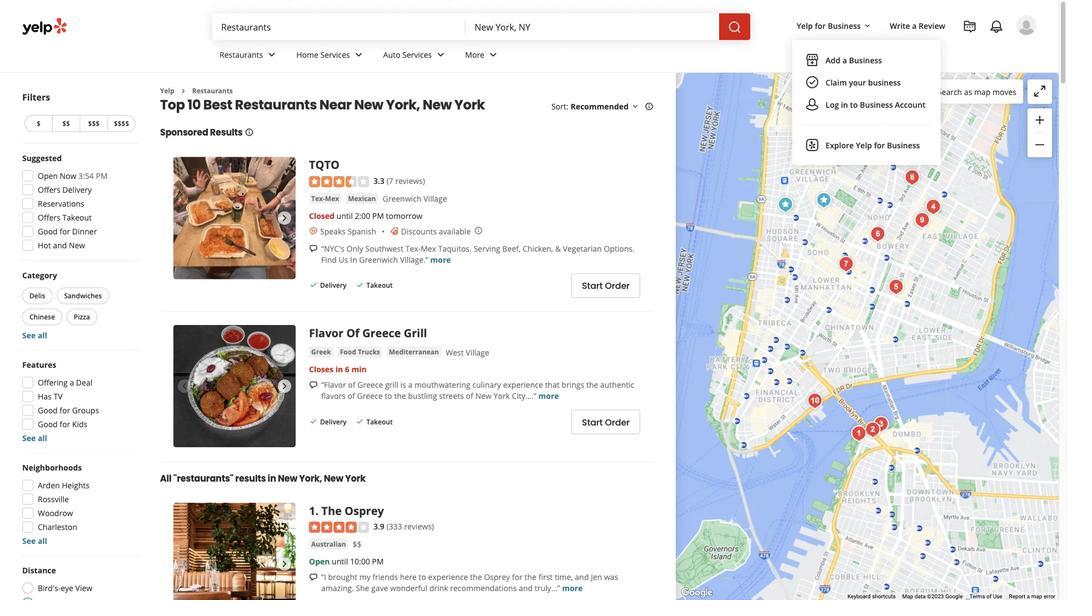 Task type: describe. For each thing, give the bounding box(es) containing it.
recommended button
[[571, 101, 640, 112]]

greenwich village
[[383, 193, 447, 204]]

business inside button
[[860, 99, 894, 110]]

0 horizontal spatial york,
[[299, 472, 322, 485]]

business left 16 chevron down v2 image
[[828, 20, 861, 31]]

beef,
[[503, 243, 521, 254]]

ben n. image
[[1017, 15, 1037, 35]]

jen
[[591, 572, 602, 583]]

more link
[[457, 40, 509, 72]]

3 slideshow element from the top
[[174, 503, 296, 601]]

start order link for 16 checkmark v2 image below in on the top
[[572, 274, 641, 298]]

open until 10:00 pm
[[309, 557, 384, 567]]

16 speech v2 image for "flavor
[[309, 381, 318, 390]]

3.9 star rating image
[[309, 522, 369, 533]]

yelp for business
[[797, 20, 861, 31]]

now
[[60, 171, 76, 181]]

see all for arden
[[22, 536, 47, 547]]

for for dinner
[[60, 226, 70, 237]]

offers delivery
[[38, 185, 92, 195]]

claim
[[826, 77, 847, 88]]

amazing.
[[321, 583, 354, 594]]

Near text field
[[475, 21, 711, 33]]

to inside "i brought my friends here to experience the osprey for the first time, and jen was amazing. she gave wonderful drink recommendations and truly…"
[[419, 572, 426, 583]]

tex- inside "nyc's only southwest tex-mex taquitos. serving beef, chicken, & vegetarian options. find us in greenwich village."
[[406, 243, 421, 254]]

error
[[1044, 594, 1056, 600]]

is
[[401, 380, 406, 390]]

3.9 (333 reviews)
[[374, 522, 434, 532]]

group containing suggested
[[19, 153, 138, 254]]

order for 16 checkmark v2 image below in on the top start order 'link'
[[605, 280, 630, 292]]

auto services
[[383, 49, 432, 60]]

$$$$
[[114, 119, 129, 128]]

good for kids
[[38, 419, 87, 430]]

start order for 16 checkmark v2 image below in on the top start order 'link'
[[582, 280, 630, 292]]

new right near
[[354, 95, 384, 114]]

offers for offers delivery
[[38, 185, 60, 195]]

for inside "i brought my friends here to experience the osprey for the first time, and jen was amazing. she gave wonderful drink recommendations and truly…"
[[512, 572, 523, 583]]

new down 24 chevron down v2 image
[[423, 95, 452, 114]]

fish cheeks image
[[867, 223, 890, 246]]

terms
[[970, 594, 986, 600]]

business
[[869, 77, 901, 88]]

a for report
[[1028, 594, 1031, 600]]

soothr image
[[902, 167, 924, 189]]

friends
[[373, 572, 398, 583]]

the up the recommendations
[[470, 572, 482, 583]]

2 vertical spatial in
[[268, 472, 276, 485]]

juliana's image
[[862, 419, 885, 441]]

add
[[826, 55, 841, 65]]

dinner
[[72, 226, 97, 237]]

taquitos.
[[438, 243, 472, 254]]

pm for 2:00
[[373, 210, 384, 221]]

suggested
[[22, 153, 62, 164]]

1 vertical spatial restaurants link
[[192, 86, 233, 95]]

best
[[203, 95, 232, 114]]

your
[[849, 77, 867, 88]]

near
[[320, 95, 352, 114]]

group containing category
[[20, 270, 138, 341]]

previous image for flavor of greece grill
[[178, 380, 191, 393]]

for for kids
[[60, 419, 70, 430]]

2 horizontal spatial and
[[575, 572, 589, 583]]

ariari image
[[912, 209, 934, 232]]

all for arden heights
[[38, 536, 47, 547]]

available
[[439, 226, 471, 237]]

24 chevron down v2 image for home services
[[352, 48, 366, 61]]

business up soothr icon
[[888, 140, 921, 150]]

delis
[[29, 291, 45, 301]]

1 horizontal spatial 16 info v2 image
[[645, 102, 654, 111]]

of
[[347, 325, 360, 341]]

16 chevron down v2 image
[[864, 22, 873, 30]]

16 chevron right v2 image
[[179, 87, 188, 96]]

drink
[[430, 583, 448, 594]]

west village
[[446, 347, 490, 358]]

more link for osprey
[[562, 583, 583, 594]]

new inside "flavor of greece grill is a mouthwatering culinary experience that brings the authentic flavors of greece to the bustling streets of new york city.…"
[[476, 391, 492, 401]]

category
[[22, 270, 57, 281]]

see for offering a deal
[[22, 433, 36, 444]]

claim your business button
[[802, 71, 932, 93]]

$$$$ button
[[107, 115, 136, 132]]

more link for experience
[[539, 391, 559, 401]]

0 horizontal spatial osprey
[[345, 503, 384, 518]]

yelp for business button
[[793, 16, 877, 36]]

in
[[350, 254, 357, 265]]

mediterranean button
[[387, 347, 442, 358]]

24 friends v2 image
[[806, 98, 820, 111]]

sponsored results
[[160, 126, 243, 139]]

arden heights
[[38, 480, 89, 491]]

16 discount available v2 image
[[390, 227, 399, 236]]

takeout inside group
[[62, 212, 92, 223]]

yelp for yelp link
[[160, 86, 175, 95]]

all for offering a deal
[[38, 433, 47, 444]]

eye
[[61, 583, 73, 594]]

data
[[915, 594, 926, 600]]

pm for 3:54
[[96, 171, 108, 181]]

reviews) for 3.3 (7 reviews)
[[396, 175, 425, 186]]

group containing neighborhoods
[[19, 462, 138, 547]]

tex-mex link
[[309, 193, 342, 204]]

16 checkmark v2 image down in on the top
[[356, 281, 364, 290]]

rossville
[[38, 494, 69, 505]]

none field near
[[475, 21, 711, 33]]

$$ button
[[52, 115, 80, 132]]

0 vertical spatial restaurants link
[[211, 40, 288, 72]]

speaks spanish
[[320, 226, 377, 237]]

good for good for groups
[[38, 405, 58, 416]]

mouthwatering
[[415, 380, 471, 390]]

osprey inside "i brought my friends here to experience the osprey for the first time, and jen was amazing. she gave wonderful drink recommendations and truly…"
[[484, 572, 510, 583]]

0 vertical spatial greenwich
[[383, 193, 422, 204]]

tomorrow
[[386, 210, 423, 221]]

user actions element
[[788, 14, 1053, 165]]

pm for 10:00
[[372, 557, 384, 567]]

recommended
[[571, 101, 629, 112]]

a for write
[[913, 20, 917, 31]]

mex inside "nyc's only southwest tex-mex taquitos. serving beef, chicken, & vegetarian options. find us in greenwich village."
[[421, 243, 436, 254]]

16 speaks spanish v2 image
[[309, 227, 318, 236]]

chicken,
[[523, 243, 554, 254]]

6
[[345, 364, 350, 375]]

tqto image
[[813, 189, 836, 212]]

start for start order 'link' for 16 checkmark v2 image on the right of 16 checkmark v2 icon
[[582, 416, 603, 429]]

the right brings
[[587, 380, 599, 390]]

good for dinner
[[38, 226, 97, 237]]

search image
[[729, 21, 742, 34]]

york inside "flavor of greece grill is a mouthwatering culinary experience that brings the authentic flavors of greece to the bustling streets of new york city.…"
[[494, 391, 510, 401]]

australian button
[[309, 539, 348, 550]]

map for moves
[[975, 87, 991, 97]]

none field the find
[[221, 21, 457, 33]]

greek
[[311, 347, 331, 357]]

ye's apothecary image
[[886, 276, 908, 298]]

reviews) for 3.9 (333 reviews)
[[404, 522, 434, 532]]

until for until 2:00 pm tomorrow
[[337, 210, 353, 221]]

slideshow element for flavor of greece grill
[[174, 325, 296, 448]]

16 speech v2 image for "i
[[309, 573, 318, 582]]

chinese
[[29, 313, 55, 322]]

a for add
[[843, 55, 848, 65]]

log in to business account button
[[802, 93, 932, 116]]

zoom in image
[[1034, 113, 1047, 127]]

a for offering
[[70, 378, 74, 388]]

24 claim v2 image
[[806, 76, 820, 89]]

good for good for kids
[[38, 419, 58, 430]]

business categories element
[[211, 40, 1037, 72]]

1 see all from the top
[[22, 330, 47, 341]]

new inside group
[[69, 240, 85, 251]]

1 horizontal spatial $$
[[353, 540, 362, 550]]

bird's-eye view
[[38, 583, 92, 594]]

1 see all button from the top
[[22, 330, 47, 341]]

$ button
[[24, 115, 52, 132]]

find
[[321, 254, 337, 265]]

24 chevron down v2 image for more
[[487, 48, 500, 61]]

in for 6
[[336, 364, 343, 375]]

see all button for offering a deal
[[22, 433, 47, 444]]

log in to business account
[[826, 99, 926, 110]]

truly…"
[[535, 583, 560, 594]]

16 speech v2 image
[[309, 244, 318, 253]]

next image for closed until 2:00 pm tomorrow
[[278, 212, 291, 225]]

next image
[[278, 380, 291, 393]]

mediterranean
[[389, 347, 439, 357]]

she
[[356, 583, 370, 594]]

&
[[556, 243, 561, 254]]

spanish
[[348, 226, 377, 237]]

explore
[[826, 140, 854, 150]]

write
[[890, 20, 911, 31]]

open for open now 3:54 pm
[[38, 171, 58, 181]]

top
[[160, 95, 185, 114]]

australian link
[[309, 539, 348, 550]]

"nyc's
[[321, 243, 345, 254]]

review
[[919, 20, 946, 31]]

sandwiches button
[[57, 288, 109, 304]]

1 all from the top
[[38, 330, 47, 341]]

map data ©2023 google
[[903, 594, 963, 600]]

see all for offering
[[22, 433, 47, 444]]

trucks
[[358, 347, 380, 357]]

"nyc's only southwest tex-mex taquitos. serving beef, chicken, & vegetarian options. find us in greenwich village."
[[321, 243, 635, 265]]

16 checkmark v2 image right 16 checkmark v2 icon
[[356, 417, 364, 426]]

culinary
[[473, 380, 501, 390]]

closes in 6 min
[[309, 364, 367, 375]]

keyboard shortcuts button
[[848, 593, 896, 601]]

report a map error
[[1010, 594, 1056, 600]]

the left the first
[[525, 572, 537, 583]]

australian
[[311, 540, 346, 549]]

village for west village
[[466, 347, 490, 358]]

flavor
[[309, 325, 344, 341]]



Task type: vqa. For each thing, say whether or not it's contained in the screenshot.
leftmost Barq's
no



Task type: locate. For each thing, give the bounding box(es) containing it.
experience up city.…" at the bottom of the page
[[503, 380, 543, 390]]

1 vertical spatial 16 info v2 image
[[245, 128, 254, 137]]

discounts available
[[401, 226, 471, 237]]

takeout for 16 checkmark v2 icon
[[367, 417, 393, 427]]

start order down 'options.'
[[582, 280, 630, 292]]

in right log at right top
[[842, 99, 849, 110]]

flavor of greece grill image
[[775, 194, 797, 216]]

good
[[38, 226, 58, 237], [38, 405, 58, 416], [38, 419, 58, 430]]

2 vertical spatial pm
[[372, 557, 384, 567]]

0 horizontal spatial and
[[53, 240, 67, 251]]

options.
[[604, 243, 635, 254]]

1 vertical spatial previous image
[[178, 380, 191, 393]]

sort:
[[552, 101, 569, 112]]

for up 24 add biz v2 image
[[815, 20, 826, 31]]

open up the "i
[[309, 557, 330, 567]]

"flavor of greece grill is a mouthwatering culinary experience that brings the authentic flavors of greece to the bustling streets of new york city.…"
[[321, 380, 635, 401]]

see all button for arden heights
[[22, 536, 47, 547]]

open for open until 10:00 pm
[[309, 557, 330, 567]]

neighborhoods
[[22, 463, 82, 473]]

1 horizontal spatial mex
[[421, 243, 436, 254]]

group
[[1028, 108, 1053, 157], [19, 153, 138, 254], [20, 270, 138, 341], [19, 360, 138, 444], [19, 462, 138, 547]]

0 vertical spatial 16 info v2 image
[[645, 102, 654, 111]]

here
[[400, 572, 417, 583]]

previous image for tqto
[[178, 212, 191, 225]]

see all button
[[22, 330, 47, 341], [22, 433, 47, 444], [22, 536, 47, 547]]

24 chevron down v2 image
[[434, 48, 448, 61]]

until for until 10:00 pm
[[332, 557, 348, 567]]

greece for of
[[363, 325, 401, 341]]

2 vertical spatial see all button
[[22, 536, 47, 547]]

good for good for dinner
[[38, 226, 58, 237]]

yelp right 'explore'
[[856, 140, 873, 150]]

1 horizontal spatial in
[[336, 364, 343, 375]]

1 horizontal spatial yelp
[[797, 20, 813, 31]]

0 vertical spatial york,
[[386, 95, 420, 114]]

Find text field
[[221, 21, 457, 33]]

1 vertical spatial offers
[[38, 212, 60, 223]]

for down good for groups
[[60, 419, 70, 430]]

greenwich inside "nyc's only southwest tex-mex taquitos. serving beef, chicken, & vegetarian options. find us in greenwich village."
[[359, 254, 398, 265]]

a inside "flavor of greece grill is a mouthwatering culinary experience that brings the authentic flavors of greece to the bustling streets of new york city.…"
[[408, 380, 413, 390]]

see all down good for kids on the bottom left of the page
[[22, 433, 47, 444]]

greenwich down southwest
[[359, 254, 398, 265]]

a inside button
[[843, 55, 848, 65]]

services for auto services
[[403, 49, 432, 60]]

tex- inside button
[[311, 194, 325, 203]]

mex inside button
[[325, 194, 339, 203]]

yelp up 24 add biz v2 image
[[797, 20, 813, 31]]

chinese button
[[22, 309, 62, 326]]

2 start order link from the top
[[572, 410, 641, 435]]

brings
[[562, 380, 585, 390]]

and inside group
[[53, 240, 67, 251]]

1 vertical spatial york,
[[299, 472, 322, 485]]

3 24 chevron down v2 image from the left
[[487, 48, 500, 61]]

24 chevron down v2 image inside home services link
[[352, 48, 366, 61]]

1 vertical spatial pm
[[373, 210, 384, 221]]

start for 16 checkmark v2 image below in on the top start order 'link'
[[582, 280, 603, 292]]

takeout for 16 checkmark v2 image underneath 16 speech v2 icon
[[367, 281, 393, 290]]

new down dinner
[[69, 240, 85, 251]]

greece
[[363, 325, 401, 341], [358, 380, 383, 390], [357, 391, 383, 401]]

0 horizontal spatial york
[[345, 472, 366, 485]]

pm right 2:00
[[373, 210, 384, 221]]

1 vertical spatial start order
[[582, 416, 630, 429]]

new down culinary
[[476, 391, 492, 401]]

start order link for 16 checkmark v2 image on the right of 16 checkmark v2 icon
[[572, 410, 641, 435]]

yelp left the 16 chevron right v2 icon
[[160, 86, 175, 95]]

tex-mex
[[311, 194, 339, 203]]

2 see from the top
[[22, 433, 36, 444]]

keyboard shortcuts
[[848, 594, 896, 600]]

for inside yelp for business button
[[815, 20, 826, 31]]

delivery for 16 checkmark v2 icon
[[320, 417, 347, 427]]

delivery
[[62, 185, 92, 195], [320, 281, 347, 290], [320, 417, 347, 427]]

0 vertical spatial pm
[[96, 171, 108, 181]]

1 start order link from the top
[[572, 274, 641, 298]]

start order down "authentic"
[[582, 416, 630, 429]]

3:54
[[78, 171, 94, 181]]

2 horizontal spatial yelp
[[856, 140, 873, 150]]

2 offers from the top
[[38, 212, 60, 223]]

pizza
[[74, 313, 90, 322]]

services for home services
[[321, 49, 350, 60]]

1 24 chevron down v2 image from the left
[[265, 48, 279, 61]]

1 vertical spatial village
[[466, 347, 490, 358]]

until
[[337, 210, 353, 221], [332, 557, 348, 567]]

order down "authentic"
[[605, 416, 630, 429]]

charleston
[[38, 522, 77, 533]]

only
[[347, 243, 364, 254]]

reservations
[[38, 199, 84, 209]]

0 vertical spatial offers
[[38, 185, 60, 195]]

10
[[188, 95, 201, 114]]

tex-
[[311, 194, 325, 203], [406, 243, 421, 254]]

1 vertical spatial reviews)
[[404, 522, 434, 532]]

1 vertical spatial more link
[[539, 391, 559, 401]]

2 start order from the top
[[582, 416, 630, 429]]

start order link down "authentic"
[[572, 410, 641, 435]]

2 vertical spatial slideshow element
[[174, 503, 296, 601]]

$$ inside $$ button
[[62, 119, 70, 128]]

2 vertical spatial all
[[38, 536, 47, 547]]

reviews) right (333
[[404, 522, 434, 532]]

next image for open until 10:00 pm
[[278, 558, 291, 571]]

0 vertical spatial until
[[337, 210, 353, 221]]

offers up reservations
[[38, 185, 60, 195]]

york down more link
[[455, 95, 485, 114]]

heights
[[62, 480, 89, 491]]

1 order from the top
[[605, 280, 630, 292]]

deal
[[76, 378, 92, 388]]

map region
[[663, 59, 1068, 601]]

©2023
[[928, 594, 945, 600]]

24 chevron down v2 image for restaurants
[[265, 48, 279, 61]]

ferns image
[[923, 196, 945, 218]]

experience inside "flavor of greece grill is a mouthwatering culinary experience that brings the authentic flavors of greece to the bustling streets of new york city.…"
[[503, 380, 543, 390]]

0 vertical spatial delivery
[[62, 185, 92, 195]]

2:00
[[355, 210, 370, 221]]

start down brings
[[582, 416, 603, 429]]

1 vertical spatial open
[[309, 557, 330, 567]]

time out market new york image
[[871, 413, 893, 436]]

16 checkmark v2 image
[[309, 281, 318, 290], [356, 281, 364, 290], [356, 417, 364, 426]]

2 vertical spatial to
[[419, 572, 426, 583]]

1 horizontal spatial more
[[539, 391, 559, 401]]

home services link
[[288, 40, 375, 72]]

in for to
[[842, 99, 849, 110]]

projects image
[[964, 20, 977, 33]]

1 vertical spatial all
[[38, 433, 47, 444]]

0 horizontal spatial yelp
[[160, 86, 175, 95]]

the
[[322, 503, 342, 518]]

all down good for kids on the bottom left of the page
[[38, 433, 47, 444]]

0 vertical spatial more link
[[431, 254, 451, 265]]

a left deal
[[70, 378, 74, 388]]

0 horizontal spatial experience
[[428, 572, 468, 583]]

until up speaks spanish
[[337, 210, 353, 221]]

experience
[[503, 380, 543, 390], [428, 572, 468, 583]]

sandwiches
[[64, 291, 102, 301]]

pm inside group
[[96, 171, 108, 181]]

good down good for groups
[[38, 419, 58, 430]]

1 vertical spatial mex
[[421, 243, 436, 254]]

1 horizontal spatial york
[[455, 95, 485, 114]]

mex down the 3.3 star rating image
[[325, 194, 339, 203]]

1 services from the left
[[321, 49, 350, 60]]

experience inside "i brought my friends here to experience the osprey for the first time, and jen was amazing. she gave wonderful drink recommendations and truly…"
[[428, 572, 468, 583]]

see up distance
[[22, 536, 36, 547]]

all down chinese 'button' at the left bottom of the page
[[38, 330, 47, 341]]

order for start order 'link' for 16 checkmark v2 image on the right of 16 checkmark v2 icon
[[605, 416, 630, 429]]

(333
[[387, 522, 402, 532]]

option group containing distance
[[19, 565, 138, 601]]

0 vertical spatial more
[[431, 254, 451, 265]]

start order link down 'options.'
[[572, 274, 641, 298]]

1 start order from the top
[[582, 280, 630, 292]]

flavors
[[321, 391, 346, 401]]

0 horizontal spatial $$
[[62, 119, 70, 128]]

zoom out image
[[1034, 138, 1047, 152]]

None search field
[[212, 13, 753, 40]]

a right report
[[1028, 594, 1031, 600]]

mex up village."
[[421, 243, 436, 254]]

0 vertical spatial all
[[38, 330, 47, 341]]

mexican link
[[346, 193, 378, 204]]

good for groups
[[38, 405, 99, 416]]

account
[[896, 99, 926, 110]]

more for chicken,
[[431, 254, 451, 265]]

york, down auto services link
[[386, 95, 420, 114]]

2 see all button from the top
[[22, 433, 47, 444]]

of right streets
[[466, 391, 474, 401]]

takeout down southwest
[[367, 281, 393, 290]]

greenwich up tomorrow
[[383, 193, 422, 204]]

1 offers from the top
[[38, 185, 60, 195]]

3.3 star rating image
[[309, 176, 369, 187]]

group containing features
[[19, 360, 138, 444]]

0 vertical spatial and
[[53, 240, 67, 251]]

2 vertical spatial more
[[562, 583, 583, 594]]

the
[[587, 380, 599, 390], [394, 391, 406, 401], [470, 572, 482, 583], [525, 572, 537, 583]]

order down 'options.'
[[605, 280, 630, 292]]

for for groups
[[60, 405, 70, 416]]

1 slideshow element from the top
[[174, 157, 296, 279]]

in left 6
[[336, 364, 343, 375]]

0 vertical spatial mex
[[325, 194, 339, 203]]

flavor of greece grill
[[309, 325, 427, 341]]

village."
[[400, 254, 429, 265]]

new up the
[[324, 472, 344, 485]]

grill
[[385, 380, 399, 390]]

services
[[321, 49, 350, 60], [403, 49, 432, 60]]

tv
[[54, 392, 63, 402]]

flavor of greece grill link
[[309, 325, 427, 341]]

2 vertical spatial and
[[519, 583, 533, 594]]

village for greenwich village
[[424, 193, 447, 204]]

0 vertical spatial village
[[424, 193, 447, 204]]

and left truly…"
[[519, 583, 533, 594]]

0 vertical spatial see all button
[[22, 330, 47, 341]]

and left jen
[[575, 572, 589, 583]]

0 vertical spatial reviews)
[[396, 175, 425, 186]]

option group
[[19, 565, 138, 601]]

a inside group
[[70, 378, 74, 388]]

16 checkmark v2 image down 16 speech v2 icon
[[309, 281, 318, 290]]

3 see all from the top
[[22, 536, 47, 547]]

bird's-
[[38, 583, 61, 594]]

slideshow element
[[174, 157, 296, 279], [174, 325, 296, 448], [174, 503, 296, 601]]

of down 6
[[348, 380, 356, 390]]

in inside button
[[842, 99, 849, 110]]

1 vertical spatial more
[[539, 391, 559, 401]]

24 add biz v2 image
[[806, 53, 820, 67]]

1 horizontal spatial osprey
[[484, 572, 510, 583]]

1 horizontal spatial services
[[403, 49, 432, 60]]

sponsored
[[160, 126, 208, 139]]

business up claim your business 'button'
[[850, 55, 883, 65]]

good down has tv on the bottom left
[[38, 405, 58, 416]]

osprey up 3.9
[[345, 503, 384, 518]]

has tv
[[38, 392, 63, 402]]

google image
[[679, 586, 716, 601]]

0 vertical spatial experience
[[503, 380, 543, 390]]

0 horizontal spatial more
[[431, 254, 451, 265]]

tex- up "closed"
[[311, 194, 325, 203]]

takeout up dinner
[[62, 212, 92, 223]]

recommendations
[[450, 583, 517, 594]]

0 horizontal spatial tex-
[[311, 194, 325, 203]]

services left 24 chevron down v2 image
[[403, 49, 432, 60]]

0 vertical spatial $$
[[62, 119, 70, 128]]

1 horizontal spatial york,
[[386, 95, 420, 114]]

report a map error link
[[1010, 594, 1056, 600]]

3 all from the top
[[38, 536, 47, 547]]

offers for offers takeout
[[38, 212, 60, 223]]

pizza button
[[67, 309, 97, 326]]

good up hot
[[38, 226, 58, 237]]

0 horizontal spatial map
[[975, 87, 991, 97]]

0 vertical spatial york
[[455, 95, 485, 114]]

southwest
[[366, 243, 404, 254]]

more for osprey
[[562, 583, 583, 594]]

1 previous image from the top
[[178, 212, 191, 225]]

business down business
[[860, 99, 894, 110]]

delivery for 16 checkmark v2 image underneath 16 speech v2 icon
[[320, 281, 347, 290]]

3 previous image from the top
[[178, 558, 191, 571]]

search as map moves
[[938, 87, 1017, 97]]

24 chevron down v2 image left home
[[265, 48, 279, 61]]

2 all from the top
[[38, 433, 47, 444]]

map for error
[[1032, 594, 1043, 600]]

serving
[[474, 243, 501, 254]]

1 vertical spatial york
[[494, 391, 510, 401]]

2 16 speech v2 image from the top
[[309, 573, 318, 582]]

1 vertical spatial delivery
[[320, 281, 347, 290]]

2 horizontal spatial more
[[562, 583, 583, 594]]

2 start from the top
[[582, 416, 603, 429]]

city.…"
[[512, 391, 537, 401]]

16 speech v2 image left the "i
[[309, 573, 318, 582]]

of right flavors on the bottom of page
[[348, 391, 355, 401]]

3.9
[[374, 522, 385, 532]]

1 vertical spatial start order link
[[572, 410, 641, 435]]

map left error
[[1032, 594, 1043, 600]]

closed until 2:00 pm tomorrow
[[309, 210, 423, 221]]

1 vertical spatial see all
[[22, 433, 47, 444]]

16 info v2 image
[[645, 102, 654, 111], [245, 128, 254, 137]]

see all button down charleston
[[22, 536, 47, 547]]

3 see from the top
[[22, 536, 36, 547]]

1 vertical spatial $$
[[353, 540, 362, 550]]

for for business
[[815, 20, 826, 31]]

1 next image from the top
[[278, 212, 291, 225]]

none field up business categories element on the top
[[475, 21, 711, 33]]

2 previous image from the top
[[178, 380, 191, 393]]

see down chinese 'button' at the left bottom of the page
[[22, 330, 36, 341]]

2 services from the left
[[403, 49, 432, 60]]

for up good for kids on the bottom left of the page
[[60, 405, 70, 416]]

and
[[53, 240, 67, 251], [575, 572, 589, 583], [519, 583, 533, 594]]

16 speech v2 image
[[309, 381, 318, 390], [309, 573, 318, 582]]

24 yelp for biz v2 image
[[806, 138, 820, 152]]

the down is
[[394, 391, 406, 401]]

york down culinary
[[494, 391, 510, 401]]

write a review link
[[886, 16, 950, 36]]

16 info v2 image right results
[[245, 128, 254, 137]]

0 vertical spatial slideshow element
[[174, 157, 296, 279]]

16 checkmark v2 image
[[309, 417, 318, 426]]

view
[[75, 583, 92, 594]]

expand map image
[[1034, 84, 1047, 98]]

1 horizontal spatial to
[[419, 572, 426, 583]]

0 horizontal spatial 24 chevron down v2 image
[[265, 48, 279, 61]]

add a business
[[826, 55, 883, 65]]

see for arden heights
[[22, 536, 36, 547]]

osprey up the recommendations
[[484, 572, 510, 583]]

2 good from the top
[[38, 405, 58, 416]]

more down taquitos.
[[431, 254, 451, 265]]

2 horizontal spatial to
[[851, 99, 858, 110]]

1 16 speech v2 image from the top
[[309, 381, 318, 390]]

see all
[[22, 330, 47, 341], [22, 433, 47, 444], [22, 536, 47, 547]]

notifications image
[[990, 20, 1004, 33]]

0 vertical spatial to
[[851, 99, 858, 110]]

0 horizontal spatial 16 info v2 image
[[245, 128, 254, 137]]

of
[[348, 380, 356, 390], [348, 391, 355, 401], [466, 391, 474, 401], [987, 594, 992, 600]]

start order for start order 'link' for 16 checkmark v2 image on the right of 16 checkmark v2 icon
[[582, 416, 630, 429]]

yelp for yelp for business
[[797, 20, 813, 31]]

for left the first
[[512, 572, 523, 583]]

24 chevron down v2 image inside more link
[[487, 48, 500, 61]]

to
[[851, 99, 858, 110], [385, 391, 392, 401], [419, 572, 426, 583]]

1 horizontal spatial and
[[519, 583, 533, 594]]

mediterranean link
[[387, 347, 442, 358]]

2 vertical spatial delivery
[[320, 417, 347, 427]]

2 horizontal spatial 24 chevron down v2 image
[[487, 48, 500, 61]]

1 vertical spatial see
[[22, 433, 36, 444]]

"restaurants"
[[173, 472, 234, 485]]

restaurants inside business categories element
[[220, 49, 263, 60]]

1 horizontal spatial tex-
[[406, 243, 421, 254]]

until up brought
[[332, 557, 348, 567]]

2 next image from the top
[[278, 558, 291, 571]]

2 slideshow element from the top
[[174, 325, 296, 448]]

a right add
[[843, 55, 848, 65]]

2 order from the top
[[605, 416, 630, 429]]

to right log at right top
[[851, 99, 858, 110]]

services right home
[[321, 49, 350, 60]]

0 vertical spatial start order
[[582, 280, 630, 292]]

$$ left $$$ button
[[62, 119, 70, 128]]

0 horizontal spatial in
[[268, 472, 276, 485]]

jack's wife freda image
[[836, 253, 858, 276]]

0 horizontal spatial village
[[424, 193, 447, 204]]

slideshow element for tqto
[[174, 157, 296, 279]]

more link down that
[[539, 391, 559, 401]]

in
[[842, 99, 849, 110], [336, 364, 343, 375], [268, 472, 276, 485]]

all down charleston
[[38, 536, 47, 547]]

1 vertical spatial in
[[336, 364, 343, 375]]

delivery inside group
[[62, 185, 92, 195]]

of left the use
[[987, 594, 992, 600]]

for down offers takeout
[[60, 226, 70, 237]]

16 chevron down v2 image
[[631, 102, 640, 111]]

tex-mex button
[[309, 193, 342, 204]]

3 see all button from the top
[[22, 536, 47, 547]]

to right here
[[419, 572, 426, 583]]

1 vertical spatial slideshow element
[[174, 325, 296, 448]]

1 start from the top
[[582, 280, 603, 292]]

all
[[160, 472, 172, 485]]

info icon image
[[474, 226, 483, 235], [474, 226, 483, 235]]

for right 'explore'
[[875, 140, 886, 150]]

$
[[37, 119, 40, 128]]

write a review
[[890, 20, 946, 31]]

1 vertical spatial osprey
[[484, 572, 510, 583]]

offers down reservations
[[38, 212, 60, 223]]

york up the osprey link at left
[[345, 472, 366, 485]]

next image
[[278, 212, 291, 225], [278, 558, 291, 571]]

1 see from the top
[[22, 330, 36, 341]]

york, up "1"
[[299, 472, 322, 485]]

previous image
[[178, 212, 191, 225], [178, 380, 191, 393], [178, 558, 191, 571]]

closes
[[309, 364, 334, 375]]

see up neighborhoods
[[22, 433, 36, 444]]

the frenchman's dough image
[[804, 390, 827, 412]]

0 vertical spatial yelp
[[797, 20, 813, 31]]

top 10 best restaurants near new york, new york
[[160, 95, 485, 114]]

more for experience
[[539, 391, 559, 401]]

pm up the friends
[[372, 557, 384, 567]]

1 vertical spatial order
[[605, 416, 630, 429]]

2 vertical spatial greece
[[357, 391, 383, 401]]

1 vertical spatial map
[[1032, 594, 1043, 600]]

1 vertical spatial until
[[332, 557, 348, 567]]

open now 3:54 pm
[[38, 171, 108, 181]]

more
[[465, 49, 485, 60]]

0 vertical spatial in
[[842, 99, 849, 110]]

1 good from the top
[[38, 226, 58, 237]]

york
[[455, 95, 485, 114], [494, 391, 510, 401], [345, 472, 366, 485]]

1 vertical spatial to
[[385, 391, 392, 401]]

2 vertical spatial good
[[38, 419, 58, 430]]

to inside button
[[851, 99, 858, 110]]

mex
[[325, 194, 339, 203], [421, 243, 436, 254]]

2 see all from the top
[[22, 433, 47, 444]]

use
[[994, 594, 1003, 600]]

24 chevron down v2 image
[[265, 48, 279, 61], [352, 48, 366, 61], [487, 48, 500, 61]]

1 horizontal spatial map
[[1032, 594, 1043, 600]]

2 24 chevron down v2 image from the left
[[352, 48, 366, 61]]

start down vegetarian
[[582, 280, 603, 292]]

more down time,
[[562, 583, 583, 594]]

0 vertical spatial order
[[605, 280, 630, 292]]

greek button
[[309, 347, 334, 358]]

more link for chicken,
[[431, 254, 451, 265]]

to inside "flavor of greece grill is a mouthwatering culinary experience that brings the authentic flavors of greece to the bustling streets of new york city.…"
[[385, 391, 392, 401]]

2 none field from the left
[[475, 21, 711, 33]]

greece for of
[[358, 380, 383, 390]]

0 vertical spatial previous image
[[178, 212, 191, 225]]

new right results
[[278, 472, 298, 485]]

3 good from the top
[[38, 419, 58, 430]]

0 vertical spatial takeout
[[62, 212, 92, 223]]

none field up home services link on the top of the page
[[221, 21, 457, 33]]

1 none field from the left
[[221, 21, 457, 33]]

results
[[235, 472, 266, 485]]

takeout down the grill
[[367, 417, 393, 427]]

24 chevron down v2 image right more
[[487, 48, 500, 61]]

delivery down 'open now 3:54 pm'
[[62, 185, 92, 195]]

open inside group
[[38, 171, 58, 181]]

experience up drink
[[428, 572, 468, 583]]

a right is
[[408, 380, 413, 390]]

2 horizontal spatial york
[[494, 391, 510, 401]]

1 horizontal spatial 24 chevron down v2 image
[[352, 48, 366, 61]]

village up discounts available
[[424, 193, 447, 204]]

food
[[340, 347, 356, 357]]

the osprey image
[[848, 423, 871, 445]]

0 vertical spatial osprey
[[345, 503, 384, 518]]

more link down taquitos.
[[431, 254, 451, 265]]

village
[[424, 193, 447, 204], [466, 347, 490, 358]]

None field
[[221, 21, 457, 33], [475, 21, 711, 33]]

for
[[815, 20, 826, 31], [875, 140, 886, 150], [60, 226, 70, 237], [60, 405, 70, 416], [60, 419, 70, 430], [512, 572, 523, 583]]

1 vertical spatial good
[[38, 405, 58, 416]]

delivery right 16 checkmark v2 icon
[[320, 417, 347, 427]]

0 vertical spatial see
[[22, 330, 36, 341]]

kids
[[72, 419, 87, 430]]

0 horizontal spatial more link
[[431, 254, 451, 265]]

west
[[446, 347, 464, 358]]

in right results
[[268, 472, 276, 485]]

0 vertical spatial start order link
[[572, 274, 641, 298]]

arden
[[38, 480, 60, 491]]

see all down chinese 'button' at the left bottom of the page
[[22, 330, 47, 341]]

for inside explore yelp for business button
[[875, 140, 886, 150]]

1 vertical spatial next image
[[278, 558, 291, 571]]

see all button down good for kids on the bottom left of the page
[[22, 433, 47, 444]]



